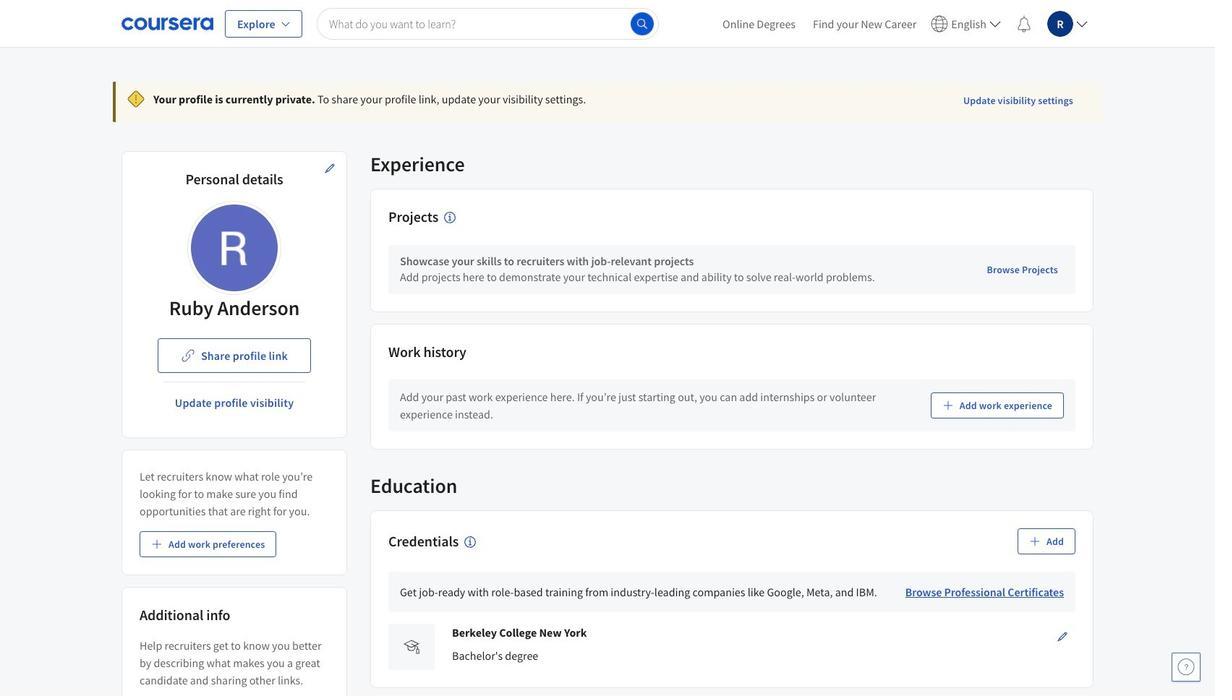 Task type: describe. For each thing, give the bounding box(es) containing it.
coursera image
[[122, 12, 213, 35]]

profile photo image
[[191, 205, 278, 292]]

edit details for bachelor's degree  in majorname at berkeley college new york. image
[[1057, 632, 1069, 643]]



Task type: locate. For each thing, give the bounding box(es) containing it.
information about credentials section image
[[465, 537, 476, 548]]

What do you want to learn? text field
[[317, 8, 659, 39]]

help center image
[[1178, 659, 1195, 677]]

information about the projects section image
[[444, 212, 456, 224]]

edit personal details. image
[[324, 163, 336, 174]]

None search field
[[317, 8, 659, 39]]

menu
[[714, 0, 1094, 47]]



Task type: vqa. For each thing, say whether or not it's contained in the screenshot.
HEC PARIS Image
no



